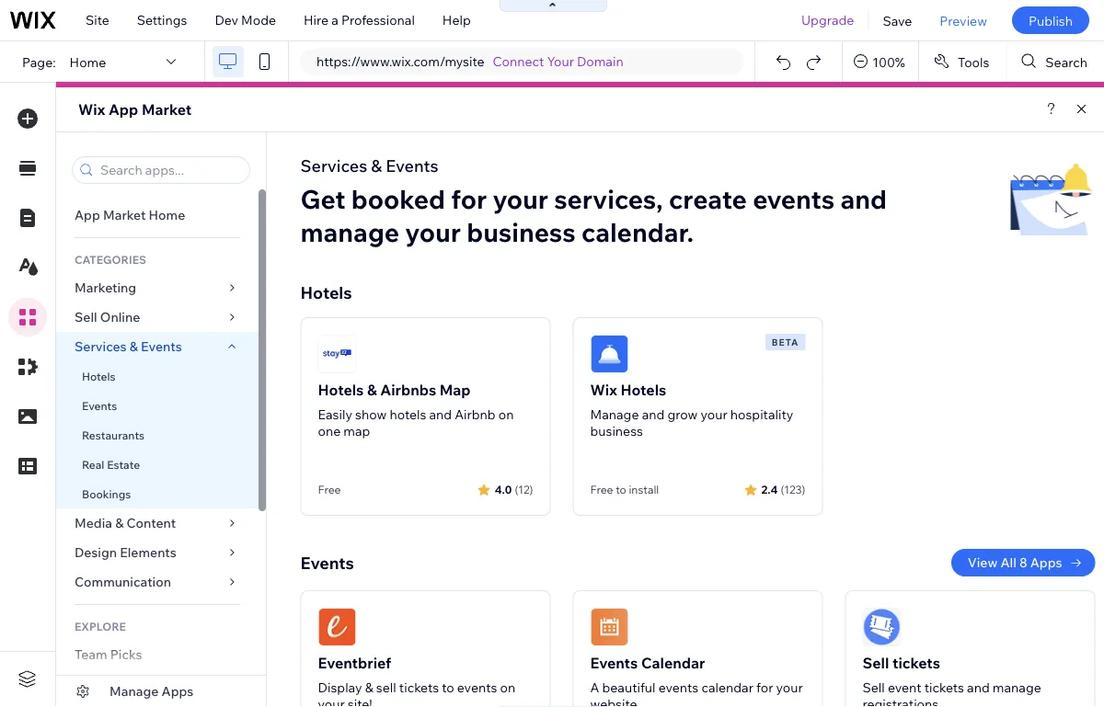 Task type: describe. For each thing, give the bounding box(es) containing it.
services for services & events get booked for your services, create events and manage your business calendar.
[[300, 155, 367, 176]]

a
[[590, 680, 599, 696]]

registrations.
[[863, 696, 942, 708]]

manage apps button
[[56, 676, 266, 708]]

Search apps... field
[[95, 157, 244, 183]]

elements
[[120, 545, 177, 561]]

& for hotels & airbnbs map easily show hotels and airbnb on one map
[[367, 381, 377, 399]]

explore
[[75, 620, 126, 633]]

events calendar a beautiful events calendar for your website
[[590, 654, 803, 708]]

professional
[[341, 12, 415, 28]]

site
[[86, 12, 109, 28]]

booked
[[351, 183, 445, 215]]

view
[[968, 555, 998, 571]]

calendar
[[701, 680, 753, 696]]

your down booked
[[405, 216, 461, 248]]

services & events link
[[56, 332, 259, 362]]

tickets for eventbrief
[[399, 680, 439, 696]]

free for free to install
[[590, 483, 613, 497]]

website
[[590, 696, 637, 708]]

your inside events calendar a beautiful events calendar for your website
[[776, 680, 803, 696]]

communication
[[75, 574, 174, 590]]

create
[[669, 183, 747, 215]]

get
[[300, 183, 345, 215]]

preview button
[[926, 0, 1001, 40]]

easily
[[318, 407, 352, 423]]

on inside hotels & airbnbs map easily show hotels and airbnb on one map
[[498, 407, 514, 423]]

2 vertical spatial sell
[[863, 680, 885, 696]]

events calendar logo image
[[590, 608, 629, 647]]

your inside wix hotels manage and grow your hospitality business
[[701, 407, 727, 423]]

tools button
[[919, 41, 1006, 82]]

wix hotels logo image
[[590, 335, 629, 374]]

hotels link
[[56, 362, 259, 391]]

sell online
[[75, 309, 140, 325]]

1 horizontal spatial app
[[108, 100, 138, 119]]

save button
[[869, 0, 926, 40]]

4.0
[[495, 483, 512, 496]]

app market home link
[[56, 201, 259, 230]]

estate
[[107, 458, 140, 472]]

2.4 (123)
[[761, 483, 806, 496]]

display
[[318, 680, 362, 696]]

calendar
[[641, 654, 705, 673]]

hospitality
[[730, 407, 793, 423]]

hotels inside wix hotels manage and grow your hospitality business
[[620, 381, 666, 399]]

your left services,
[[493, 183, 548, 215]]

marketing
[[75, 280, 136, 296]]

4.0 (12)
[[495, 483, 533, 496]]

(12)
[[515, 483, 533, 496]]

search
[[1046, 54, 1088, 70]]

categories
[[75, 253, 146, 266]]

hotels inside hotels link
[[82, 369, 116, 383]]

upgrade
[[801, 12, 854, 28]]

events inside events calendar a beautiful events calendar for your website
[[658, 680, 699, 696]]

map
[[344, 423, 370, 439]]

restaurants link
[[56, 420, 259, 450]]

show
[[355, 407, 387, 423]]

services & events
[[75, 339, 182, 355]]

tickets for sell
[[924, 680, 964, 696]]

sell for online
[[75, 309, 97, 325]]

& for media & content
[[115, 515, 124, 531]]

0 vertical spatial market
[[142, 100, 192, 119]]

manage apps
[[109, 684, 194, 700]]

to inside "eventbrief display & sell tickets to events on your site!"
[[442, 680, 454, 696]]

hotels inside hotels & airbnbs map easily show hotels and airbnb on one map
[[318, 381, 364, 399]]

app market home
[[75, 207, 185, 223]]

preview
[[940, 12, 987, 28]]

site!
[[348, 696, 372, 708]]

team picks link
[[56, 640, 259, 670]]

dev
[[215, 12, 238, 28]]

sell
[[376, 680, 396, 696]]

manage inside wix hotels manage and grow your hospitality business
[[590, 407, 639, 423]]

events up eventbrief logo
[[300, 552, 354, 573]]

media
[[75, 515, 112, 531]]

airbnbs
[[380, 381, 436, 399]]

publish
[[1029, 12, 1073, 28]]

https://www.wix.com/mysite connect your domain
[[316, 53, 623, 69]]

100% button
[[843, 41, 918, 82]]

eventbrief logo image
[[318, 608, 357, 647]]

market inside app market home link
[[103, 207, 146, 223]]

manage inside button
[[109, 684, 159, 700]]

settings
[[137, 12, 187, 28]]

airbnb
[[455, 407, 496, 423]]

business inside services & events get booked for your services, create events and manage your business calendar.
[[467, 216, 576, 248]]

https://www.wix.com/mysite
[[316, 53, 484, 69]]

bookings link
[[56, 479, 259, 509]]



Task type: locate. For each thing, give the bounding box(es) containing it.
manage inside services & events get booked for your services, create events and manage your business calendar.
[[300, 216, 399, 248]]

wix inside wix hotels manage and grow your hospitality business
[[590, 381, 617, 399]]

0 horizontal spatial apps
[[162, 684, 194, 700]]

1 vertical spatial manage
[[993, 680, 1041, 696]]

1 horizontal spatial for
[[756, 680, 773, 696]]

connect
[[493, 53, 544, 69]]

and inside sell tickets sell event tickets and manage registrations.
[[967, 680, 990, 696]]

eventbrief display & sell tickets to events on your site!
[[318, 654, 515, 708]]

& up site!
[[365, 680, 373, 696]]

events inside events calendar a beautiful events calendar for your website
[[590, 654, 638, 673]]

0 vertical spatial home
[[70, 54, 106, 70]]

and inside wix hotels manage and grow your hospitality business
[[642, 407, 665, 423]]

home down "search apps..." field
[[149, 207, 185, 223]]

for inside services & events get booked for your services, create events and manage your business calendar.
[[451, 183, 487, 215]]

& up show
[[367, 381, 377, 399]]

& for services & events
[[129, 339, 138, 355]]

view all 8 apps link
[[951, 549, 1095, 577]]

& inside hotels & airbnbs map easily show hotels and airbnb on one map
[[367, 381, 377, 399]]

0 horizontal spatial wix
[[78, 100, 105, 119]]

event
[[888, 680, 921, 696]]

1 vertical spatial app
[[75, 207, 100, 223]]

events inside services & events get booked for your services, create events and manage your business calendar.
[[753, 183, 835, 215]]

1 horizontal spatial business
[[590, 423, 643, 439]]

design elements
[[75, 545, 177, 561]]

app inside app market home link
[[75, 207, 100, 223]]

0 horizontal spatial home
[[70, 54, 106, 70]]

on left a
[[500, 680, 515, 696]]

hotels
[[300, 282, 352, 303], [82, 369, 116, 383], [318, 381, 364, 399], [620, 381, 666, 399]]

hotels up easily
[[318, 381, 364, 399]]

hotels down services & events
[[82, 369, 116, 383]]

tools
[[958, 54, 989, 70]]

market up "search apps..." field
[[142, 100, 192, 119]]

hire a professional
[[304, 12, 415, 28]]

0 vertical spatial to
[[616, 483, 626, 497]]

0 horizontal spatial services
[[75, 339, 127, 355]]

1 vertical spatial for
[[756, 680, 773, 696]]

home
[[70, 54, 106, 70], [149, 207, 185, 223]]

0 vertical spatial on
[[498, 407, 514, 423]]

sell for tickets
[[863, 654, 889, 673]]

0 vertical spatial business
[[467, 216, 576, 248]]

sell
[[75, 309, 97, 325], [863, 654, 889, 673], [863, 680, 885, 696]]

0 horizontal spatial business
[[467, 216, 576, 248]]

your inside "eventbrief display & sell tickets to events on your site!"
[[318, 696, 345, 708]]

events inside services & events get booked for your services, create events and manage your business calendar.
[[386, 155, 439, 176]]

for inside events calendar a beautiful events calendar for your website
[[756, 680, 773, 696]]

wix down 'site'
[[78, 100, 105, 119]]

real estate
[[82, 458, 140, 472]]

events down sell online link
[[141, 339, 182, 355]]

1 horizontal spatial to
[[616, 483, 626, 497]]

and inside hotels & airbnbs map easily show hotels and airbnb on one map
[[429, 407, 452, 423]]

apps
[[1030, 555, 1062, 571], [162, 684, 194, 700]]

media & content
[[75, 515, 176, 531]]

services for services & events
[[75, 339, 127, 355]]

1 vertical spatial on
[[500, 680, 515, 696]]

on
[[498, 407, 514, 423], [500, 680, 515, 696]]

1 horizontal spatial apps
[[1030, 555, 1062, 571]]

apps down the team picks link on the bottom of the page
[[162, 684, 194, 700]]

team
[[75, 647, 107, 663]]

for right calendar
[[756, 680, 773, 696]]

market
[[142, 100, 192, 119], [103, 207, 146, 223]]

services & events get booked for your services, create events and manage your business calendar.
[[300, 155, 887, 248]]

1 vertical spatial wix
[[590, 381, 617, 399]]

all
[[1001, 555, 1016, 571]]

view all 8 apps
[[968, 555, 1062, 571]]

services inside "link"
[[75, 339, 127, 355]]

free left install at right bottom
[[590, 483, 613, 497]]

beautiful
[[602, 680, 656, 696]]

0 horizontal spatial events
[[457, 680, 497, 696]]

beta
[[772, 336, 799, 348]]

your right calendar
[[776, 680, 803, 696]]

manage
[[590, 407, 639, 423], [109, 684, 159, 700]]

app up "search apps..." field
[[108, 100, 138, 119]]

1 horizontal spatial manage
[[993, 680, 1041, 696]]

picks
[[110, 647, 142, 663]]

0 vertical spatial services
[[300, 155, 367, 176]]

domain
[[577, 53, 623, 69]]

sell left the online
[[75, 309, 97, 325]]

1 horizontal spatial services
[[300, 155, 367, 176]]

& down the online
[[129, 339, 138, 355]]

0 vertical spatial app
[[108, 100, 138, 119]]

& inside "eventbrief display & sell tickets to events on your site!"
[[365, 680, 373, 696]]

on right airbnb
[[498, 407, 514, 423]]

events up beautiful
[[590, 654, 638, 673]]

1 vertical spatial apps
[[162, 684, 194, 700]]

hotels
[[390, 407, 426, 423]]

market up categories
[[103, 207, 146, 223]]

1 vertical spatial to
[[442, 680, 454, 696]]

tickets right event
[[924, 680, 964, 696]]

dev mode
[[215, 12, 276, 28]]

1 horizontal spatial events
[[658, 680, 699, 696]]

wix hotels manage and grow your hospitality business
[[590, 381, 793, 439]]

install
[[629, 483, 659, 497]]

sell online link
[[56, 303, 259, 332]]

marketing link
[[56, 273, 259, 303]]

sell tickets sell event tickets and manage registrations.
[[863, 654, 1041, 708]]

1 vertical spatial manage
[[109, 684, 159, 700]]

1 vertical spatial market
[[103, 207, 146, 223]]

events up booked
[[386, 155, 439, 176]]

eventbrief
[[318, 654, 391, 673]]

hotels & airbnbs map logo image
[[318, 335, 357, 374]]

services down sell online at the left of page
[[75, 339, 127, 355]]

tickets right sell
[[399, 680, 439, 696]]

1 vertical spatial sell
[[863, 654, 889, 673]]

real estate link
[[56, 450, 259, 479]]

1 horizontal spatial wix
[[590, 381, 617, 399]]

one
[[318, 423, 341, 439]]

business
[[467, 216, 576, 248], [590, 423, 643, 439]]

wix down wix hotels logo in the right of the page
[[590, 381, 617, 399]]

100%
[[872, 54, 905, 70]]

events right create
[[753, 183, 835, 215]]

online
[[100, 309, 140, 325]]

events right sell
[[457, 680, 497, 696]]

1 horizontal spatial free
[[590, 483, 613, 497]]

design
[[75, 545, 117, 561]]

events
[[386, 155, 439, 176], [141, 339, 182, 355], [82, 399, 117, 413], [300, 552, 354, 573], [590, 654, 638, 673]]

& inside services & events get booked for your services, create events and manage your business calendar.
[[371, 155, 382, 176]]

0 vertical spatial manage
[[300, 216, 399, 248]]

and inside services & events get booked for your services, create events and manage your business calendar.
[[841, 183, 887, 215]]

2.4
[[761, 483, 778, 496]]

1 horizontal spatial manage
[[590, 407, 639, 423]]

your right grow
[[701, 407, 727, 423]]

apps right 8
[[1030, 555, 1062, 571]]

0 horizontal spatial manage
[[109, 684, 159, 700]]

manage down wix hotels logo in the right of the page
[[590, 407, 639, 423]]

0 vertical spatial for
[[451, 183, 487, 215]]

hotels down wix hotels logo in the right of the page
[[620, 381, 666, 399]]

0 horizontal spatial app
[[75, 207, 100, 223]]

your
[[547, 53, 574, 69]]

app
[[108, 100, 138, 119], [75, 207, 100, 223]]

1 vertical spatial business
[[590, 423, 643, 439]]

bookings
[[82, 487, 131, 501]]

1 vertical spatial services
[[75, 339, 127, 355]]

to left install at right bottom
[[616, 483, 626, 497]]

manage down picks
[[109, 684, 159, 700]]

services
[[300, 155, 367, 176], [75, 339, 127, 355]]

2 free from the left
[[590, 483, 613, 497]]

services inside services & events get booked for your services, create events and manage your business calendar.
[[300, 155, 367, 176]]

1 horizontal spatial home
[[149, 207, 185, 223]]

0 horizontal spatial for
[[451, 183, 487, 215]]

communication link
[[56, 568, 259, 597]]

& for services & events get booked for your services, create events and manage your business calendar.
[[371, 155, 382, 176]]

free down one
[[318, 483, 341, 497]]

mode
[[241, 12, 276, 28]]

0 vertical spatial apps
[[1030, 555, 1062, 571]]

wix for wix hotels manage and grow your hospitality business
[[590, 381, 617, 399]]

1 free from the left
[[318, 483, 341, 497]]

real
[[82, 458, 104, 472]]

map
[[440, 381, 471, 399]]

tickets up event
[[892, 654, 940, 673]]

team picks
[[75, 647, 142, 663]]

0 vertical spatial wix
[[78, 100, 105, 119]]

sell tickets logo image
[[863, 608, 901, 647]]

tickets inside "eventbrief display & sell tickets to events on your site!"
[[399, 680, 439, 696]]

to
[[616, 483, 626, 497], [442, 680, 454, 696]]

events link
[[56, 391, 259, 420]]

your down display
[[318, 696, 345, 708]]

& right the media
[[115, 515, 124, 531]]

design elements link
[[56, 538, 259, 568]]

grow
[[667, 407, 698, 423]]

1 vertical spatial home
[[149, 207, 185, 223]]

0 horizontal spatial to
[[442, 680, 454, 696]]

events down calendar
[[658, 680, 699, 696]]

home down 'site'
[[70, 54, 106, 70]]

save
[[883, 12, 912, 28]]

free for free
[[318, 483, 341, 497]]

events inside "eventbrief display & sell tickets to events on your site!"
[[457, 680, 497, 696]]

apps inside button
[[162, 684, 194, 700]]

for right booked
[[451, 183, 487, 215]]

0 vertical spatial manage
[[590, 407, 639, 423]]

on inside "eventbrief display & sell tickets to events on your site!"
[[500, 680, 515, 696]]

publish button
[[1012, 6, 1089, 34]]

app up categories
[[75, 207, 100, 223]]

help
[[442, 12, 471, 28]]

sell down sell tickets logo
[[863, 654, 889, 673]]

to right sell
[[442, 680, 454, 696]]

& inside "link"
[[129, 339, 138, 355]]

(123)
[[781, 483, 806, 496]]

wix for wix app market
[[78, 100, 105, 119]]

0 horizontal spatial manage
[[300, 216, 399, 248]]

restaurants
[[82, 428, 145, 442]]

&
[[371, 155, 382, 176], [129, 339, 138, 355], [367, 381, 377, 399], [115, 515, 124, 531], [365, 680, 373, 696]]

events
[[753, 183, 835, 215], [457, 680, 497, 696], [658, 680, 699, 696]]

2 horizontal spatial events
[[753, 183, 835, 215]]

sell left event
[[863, 680, 885, 696]]

search button
[[1007, 41, 1104, 82]]

manage inside sell tickets sell event tickets and manage registrations.
[[993, 680, 1041, 696]]

your
[[493, 183, 548, 215], [405, 216, 461, 248], [701, 407, 727, 423], [776, 680, 803, 696], [318, 696, 345, 708]]

media & content link
[[56, 509, 259, 538]]

0 vertical spatial sell
[[75, 309, 97, 325]]

services up get
[[300, 155, 367, 176]]

hotels up the hotels & airbnbs map logo
[[300, 282, 352, 303]]

free to install
[[590, 483, 659, 497]]

hire
[[304, 12, 329, 28]]

wix app market
[[78, 100, 192, 119]]

0 horizontal spatial free
[[318, 483, 341, 497]]

& up booked
[[371, 155, 382, 176]]

free
[[318, 483, 341, 497], [590, 483, 613, 497]]

business inside wix hotels manage and grow your hospitality business
[[590, 423, 643, 439]]

8
[[1019, 555, 1027, 571]]

events up restaurants
[[82, 399, 117, 413]]

manage
[[300, 216, 399, 248], [993, 680, 1041, 696]]

events inside "link"
[[141, 339, 182, 355]]



Task type: vqa. For each thing, say whether or not it's contained in the screenshot.
Content
yes



